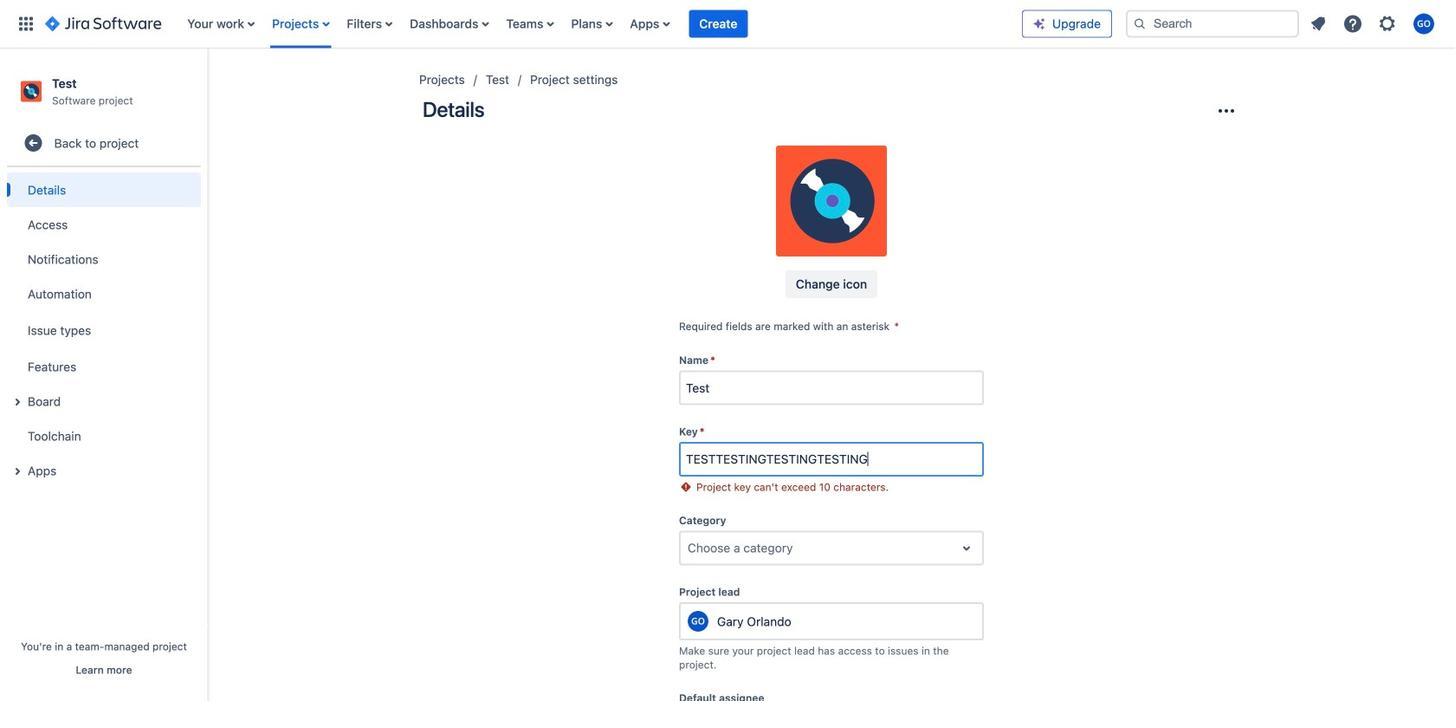 Task type: describe. For each thing, give the bounding box(es) containing it.
1 horizontal spatial list
[[1303, 8, 1446, 39]]

help image
[[1343, 13, 1364, 34]]

1 expand image from the top
[[7, 392, 28, 413]]

project avatar image
[[777, 146, 887, 257]]

sidebar element
[[0, 49, 208, 701]]

search image
[[1134, 17, 1147, 31]]

settings image
[[1378, 13, 1399, 34]]

2 expand image from the top
[[7, 461, 28, 482]]

Search field
[[1127, 10, 1300, 38]]

primary element
[[10, 0, 1023, 48]]

sidebar navigation image
[[189, 69, 227, 104]]

appswitcher icon image
[[16, 13, 36, 34]]



Task type: vqa. For each thing, say whether or not it's contained in the screenshot.
group inside the Sidebar element
yes



Task type: locate. For each thing, give the bounding box(es) containing it.
group
[[7, 167, 201, 493]]

jira software image
[[45, 13, 161, 34], [45, 13, 161, 34]]

1 vertical spatial expand image
[[7, 461, 28, 482]]

group inside sidebar element
[[7, 167, 201, 493]]

expand image
[[7, 392, 28, 413], [7, 461, 28, 482]]

open image
[[957, 538, 978, 559]]

None field
[[681, 372, 983, 404], [681, 444, 983, 475], [681, 372, 983, 404], [681, 444, 983, 475]]

notifications image
[[1309, 13, 1329, 34]]

None search field
[[1127, 10, 1300, 38]]

list
[[179, 0, 1023, 48], [1303, 8, 1446, 39]]

more image
[[1217, 101, 1238, 121]]

list item
[[689, 0, 748, 48]]

0 vertical spatial expand image
[[7, 392, 28, 413]]

None text field
[[688, 540, 691, 557]]

banner
[[0, 0, 1456, 49]]

error image
[[679, 480, 693, 494]]

0 horizontal spatial list
[[179, 0, 1023, 48]]

your profile and settings image
[[1414, 13, 1435, 34]]



